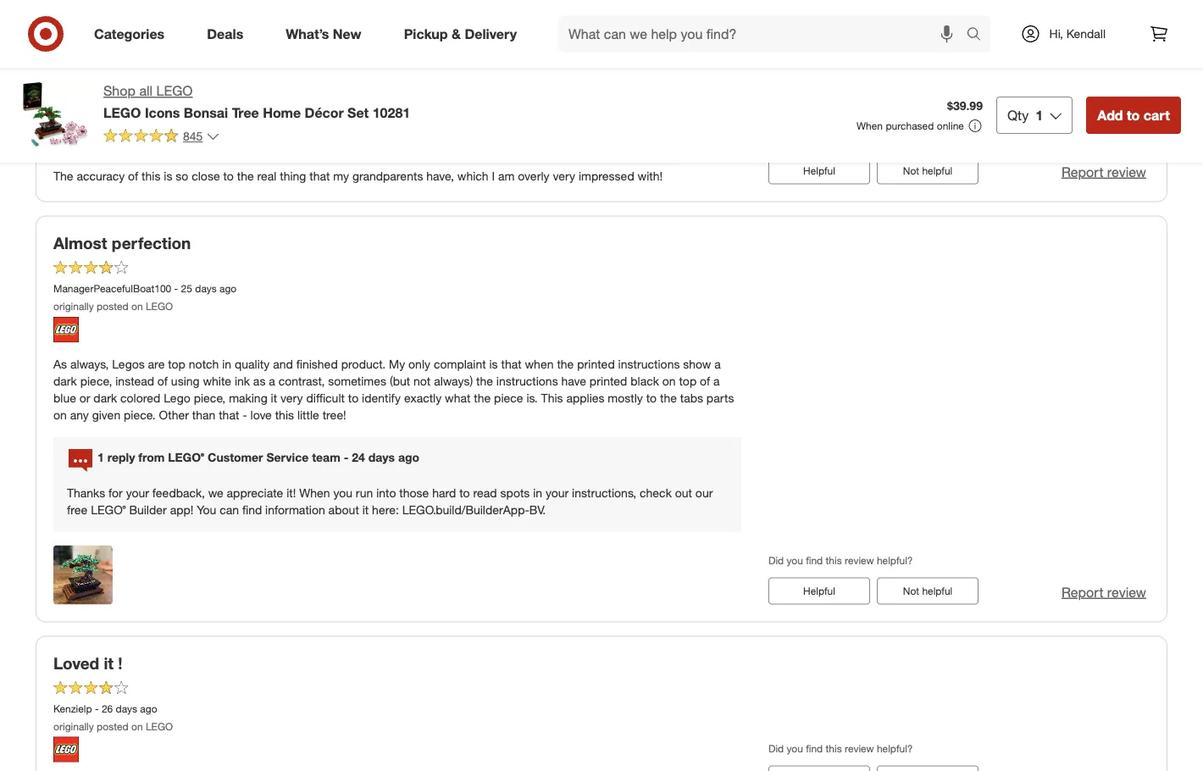 Task type: vqa. For each thing, say whether or not it's contained in the screenshot.
text box
no



Task type: describe. For each thing, give the bounding box(es) containing it.
the right what
[[474, 391, 491, 405]]

it!
[[287, 485, 296, 500]]

bonsai
[[184, 104, 228, 121]]

0 vertical spatial printed
[[577, 357, 615, 371]]

10281
[[373, 104, 410, 121]]

about
[[329, 502, 359, 517]]

which
[[458, 168, 489, 183]]

1 vertical spatial instructions
[[497, 374, 558, 388]]

check
[[640, 485, 672, 500]]

- for loved it !
[[95, 702, 99, 715]]

helpful button for second not helpful button from the bottom
[[769, 157, 871, 185]]

lego® inside thanks for your feedback, we appreciate it! when you run into those hard to read spots in your instructions, check out our free lego® builder app! you can find information about it here: lego.build/builderapp-bv.
[[91, 502, 126, 517]]

did you find this review helpful? for almost perfection
[[769, 554, 913, 567]]

the left the tabs
[[660, 391, 677, 405]]

app!
[[170, 502, 194, 517]]

impressed
[[579, 168, 635, 183]]

find for almost perfection
[[806, 554, 823, 567]]

when inside thanks for your feedback, we appreciate it! when you run into those hard to read spots in your instructions, check out our free lego® builder app! you can find information about it here: lego.build/builderapp-bv.
[[299, 485, 330, 500]]

blue
[[53, 391, 76, 405]]

this inside the as always, legos are top notch in quality and finished product. my only complaint is that when the printed instructions show a dark piece, instead of using white ink as a contrast, sometimes (but not always) the instructions have printed black on top of a blue or dark colored lego piece, making it very difficult to identify exactly what the piece is. this applies mostly to the tabs parts on any given piece. other than that - love this little tree!
[[275, 407, 294, 422]]

- for almost perfection
[[174, 282, 178, 295]]

qty 1
[[1008, 107, 1044, 123]]

on for almost perfection
[[131, 300, 143, 312]]

0 vertical spatial top
[[168, 357, 186, 371]]

0 horizontal spatial piece,
[[80, 374, 112, 388]]

pickup & delivery
[[404, 25, 517, 42]]

you for loved it !
[[787, 742, 803, 755]]

colored
[[120, 391, 161, 405]]

home
[[263, 104, 301, 121]]

tree
[[232, 104, 259, 121]]

accuracy
[[77, 168, 125, 183]]

what's new
[[286, 25, 362, 42]]

parts
[[707, 391, 734, 405]]

given
[[92, 407, 121, 422]]

guest review image 1 of 1, zoom in image
[[53, 546, 113, 605]]

difficult
[[306, 391, 345, 405]]

0 vertical spatial instructions
[[618, 357, 680, 371]]

black
[[631, 374, 659, 388]]

search
[[959, 27, 1000, 44]]

&
[[452, 25, 461, 42]]

décor
[[305, 104, 344, 121]]

qty
[[1008, 107, 1029, 123]]

find inside thanks for your feedback, we appreciate it! when you run into those hard to read spots in your instructions, check out our free lego® builder app! you can find information about it here: lego.build/builderapp-bv.
[[242, 502, 262, 517]]

1 not helpful button from the top
[[877, 157, 979, 185]]

am
[[498, 168, 515, 183]]

deals
[[207, 25, 243, 42]]

are
[[148, 357, 165, 371]]

the up have
[[557, 357, 574, 371]]

always)
[[434, 374, 473, 388]]

not
[[414, 374, 431, 388]]

tabs
[[680, 391, 704, 405]]

piece.
[[124, 407, 156, 422]]

pickup
[[404, 25, 448, 42]]

or
[[79, 391, 90, 405]]

legos
[[112, 357, 145, 371]]

days right 24
[[369, 450, 395, 465]]

to inside button
[[1127, 107, 1140, 123]]

mostly
[[608, 391, 643, 405]]

add to cart
[[1098, 107, 1171, 123]]

have
[[562, 374, 587, 388]]

kenzielp - 26 days ago
[[53, 702, 157, 715]]

white
[[203, 374, 231, 388]]

1 horizontal spatial top
[[679, 374, 697, 388]]

1 reply from lego® customer service team - 24 days ago
[[97, 450, 420, 465]]

out
[[675, 485, 692, 500]]

other
[[159, 407, 189, 422]]

to right close
[[223, 168, 234, 183]]

than
[[192, 407, 216, 422]]

deals link
[[193, 15, 265, 53]]

product.
[[341, 357, 386, 371]]

information
[[265, 502, 325, 517]]

posted for almost perfection
[[97, 300, 129, 312]]

posted for loved it !
[[97, 720, 129, 733]]

1 your from the left
[[126, 485, 149, 500]]

helpful for second not helpful button from the bottom helpful button
[[804, 165, 836, 177]]

2 your from the left
[[546, 485, 569, 500]]

ago for almost perfection
[[220, 282, 237, 295]]

sometimes
[[328, 374, 387, 388]]

originally posted on lego for loved it !
[[53, 720, 173, 733]]

my
[[333, 168, 349, 183]]

originally for almost perfection
[[53, 300, 94, 312]]

builder
[[129, 502, 167, 517]]

to inside thanks for your feedback, we appreciate it! when you run into those hard to read spots in your instructions, check out our free lego® builder app! you can find information about it here: lego.build/builderapp-bv.
[[460, 485, 470, 500]]

grandparents
[[353, 168, 423, 183]]

1 horizontal spatial very
[[553, 168, 576, 183]]

!
[[118, 654, 123, 674]]

what's
[[286, 25, 329, 42]]

1 not helpful from the top
[[903, 165, 953, 177]]

- inside the as always, legos are top notch in quality and finished product. my only complaint is that when the printed instructions show a dark piece, instead of using white ink as a contrast, sometimes (but not always) the instructions have printed black on top of a blue or dark colored lego piece, making it very difficult to identify exactly what the piece is. this applies mostly to the tabs parts on any given piece. other than that - love this little tree!
[[243, 407, 247, 422]]

845
[[183, 129, 203, 144]]

the
[[53, 168, 73, 183]]

it inside the as always, legos are top notch in quality and finished product. my only complaint is that when the printed instructions show a dark piece, instead of using white ink as a contrast, sometimes (but not always) the instructions have printed black on top of a blue or dark colored lego piece, making it very difficult to identify exactly what the piece is. this applies mostly to the tabs parts on any given piece. other than that - love this little tree!
[[271, 391, 277, 405]]

thing
[[280, 168, 306, 183]]

thanks for your feedback, we appreciate it! when you run into those hard to read spots in your instructions, check out our free lego® builder app! you can find information about it here: lego.build/builderapp-bv.
[[67, 485, 713, 517]]

1 vertical spatial dark
[[94, 391, 117, 405]]

the down complaint
[[476, 374, 493, 388]]

0 vertical spatial when
[[857, 120, 883, 132]]

helpful button for 1st not helpful button from the bottom of the page
[[769, 578, 871, 605]]

this
[[541, 391, 563, 405]]

almost
[[53, 234, 107, 253]]

a up the parts
[[714, 374, 720, 388]]

instructions,
[[572, 485, 637, 500]]

what
[[445, 391, 471, 405]]

shop all lego lego icons bonsai tree home décor set 10281
[[103, 83, 410, 121]]

as
[[253, 374, 266, 388]]

days for almost perfection
[[195, 282, 217, 295]]

using
[[171, 374, 200, 388]]

run
[[356, 485, 373, 500]]

0 horizontal spatial is
[[164, 168, 172, 183]]

in inside thanks for your feedback, we appreciate it! when you run into those hard to read spots in your instructions, check out our free lego® builder app! you can find information about it here: lego.build/builderapp-bv.
[[533, 485, 543, 500]]

loved it !
[[53, 654, 123, 674]]

making
[[229, 391, 268, 405]]

you
[[197, 502, 216, 517]]

managerpeacefulboat100
[[53, 282, 171, 295]]

the left real
[[237, 168, 254, 183]]

on right black
[[663, 374, 676, 388]]

for
[[109, 485, 123, 500]]

my
[[389, 357, 405, 371]]

only
[[409, 357, 431, 371]]

shop
[[103, 83, 136, 99]]

add
[[1098, 107, 1124, 123]]

from
[[138, 450, 165, 465]]

not for 1st not helpful button from the bottom of the page
[[903, 585, 920, 598]]

posted for nostalgia
[[97, 112, 129, 124]]

25 for nostalgia
[[83, 94, 94, 106]]

ago for loved it !
[[140, 702, 157, 715]]

report for report review button corresponding to 1st not helpful button from the bottom of the page
[[1062, 584, 1104, 601]]

lego for almost perfection
[[146, 300, 173, 312]]

online
[[937, 120, 965, 132]]

helpful? for almost perfection
[[877, 554, 913, 567]]

lego
[[164, 391, 191, 405]]

as
[[53, 357, 67, 371]]



Task type: locate. For each thing, give the bounding box(es) containing it.
icons
[[145, 104, 180, 121]]

1 horizontal spatial it
[[271, 391, 277, 405]]

1 horizontal spatial your
[[546, 485, 569, 500]]

0 vertical spatial dark
[[53, 374, 77, 388]]

helpful for 1st not helpful button from the bottom of the page
[[923, 585, 953, 598]]

on down blue
[[53, 407, 67, 422]]

image of lego icons bonsai tree home décor set 10281 image
[[22, 81, 90, 149]]

2 report review from the top
[[1062, 584, 1147, 601]]

2 not helpful button from the top
[[877, 578, 979, 605]]

1 vertical spatial piece,
[[194, 391, 226, 405]]

1 vertical spatial it
[[363, 502, 369, 517]]

to
[[1127, 107, 1140, 123], [223, 168, 234, 183], [348, 391, 359, 405], [646, 391, 657, 405], [460, 485, 470, 500]]

always,
[[70, 357, 109, 371]]

1 horizontal spatial instructions
[[618, 357, 680, 371]]

- left love
[[243, 407, 247, 422]]

tree!
[[323, 407, 346, 422]]

1 helpful from the top
[[923, 165, 953, 177]]

1 report review from the top
[[1062, 164, 1147, 180]]

2 did you find this review helpful? from the top
[[769, 742, 913, 755]]

ago
[[121, 94, 138, 106], [220, 282, 237, 295], [398, 450, 420, 465], [140, 702, 157, 715]]

can
[[220, 502, 239, 517]]

find
[[242, 502, 262, 517], [806, 554, 823, 567], [806, 742, 823, 755]]

1 vertical spatial originally
[[53, 300, 94, 312]]

report review button for 1st not helpful button from the bottom of the page
[[1062, 583, 1147, 602]]

very right overly
[[553, 168, 576, 183]]

when purchased online
[[857, 120, 965, 132]]

top up the tabs
[[679, 374, 697, 388]]

1 helpful? from the top
[[877, 554, 913, 567]]

not for second not helpful button from the bottom
[[903, 165, 920, 177]]

to down 'sometimes' on the left of page
[[348, 391, 359, 405]]

2 vertical spatial it
[[104, 654, 114, 674]]

0 vertical spatial 1
[[1036, 107, 1044, 123]]

1 vertical spatial 1
[[97, 450, 104, 465]]

that right "than"
[[219, 407, 239, 422]]

you for almost perfection
[[787, 554, 803, 567]]

3 originally posted on lego from the top
[[53, 720, 173, 733]]

0 vertical spatial not
[[903, 165, 920, 177]]

lego down kenzielp - 26 days ago
[[146, 720, 173, 733]]

service
[[266, 450, 309, 465]]

top up using
[[168, 357, 186, 371]]

your up builder
[[126, 485, 149, 500]]

with!
[[638, 168, 663, 183]]

2 report from the top
[[1062, 584, 1104, 601]]

appreciate
[[227, 485, 283, 500]]

1 vertical spatial not helpful button
[[877, 578, 979, 605]]

0 vertical spatial very
[[553, 168, 576, 183]]

search button
[[959, 15, 1000, 56]]

0 vertical spatial is
[[164, 168, 172, 183]]

0 horizontal spatial 1
[[97, 450, 104, 465]]

ago up quality
[[220, 282, 237, 295]]

1 vertical spatial 25
[[181, 282, 192, 295]]

0 vertical spatial find
[[242, 502, 262, 517]]

2 originally posted on lego from the top
[[53, 300, 173, 312]]

set
[[348, 104, 369, 121]]

- down perfection
[[174, 282, 178, 295]]

1 vertical spatial that
[[501, 357, 522, 371]]

report for report review button related to second not helpful button from the bottom
[[1062, 164, 1104, 180]]

days for loved it !
[[116, 702, 137, 715]]

1 posted from the top
[[97, 112, 129, 124]]

the accuracy of this is so close to the real thing that my grandparents have, which i am overly very impressed with!
[[53, 168, 663, 183]]

love
[[251, 407, 272, 422]]

2 helpful button from the top
[[769, 578, 871, 605]]

and
[[273, 357, 293, 371]]

it left !
[[104, 654, 114, 674]]

helpful
[[804, 165, 836, 177], [804, 585, 836, 598]]

2 did from the top
[[769, 742, 784, 755]]

25 right jink
[[83, 94, 94, 106]]

piece, down the always,
[[80, 374, 112, 388]]

it down run
[[363, 502, 369, 517]]

posted down jink - 25 days ago
[[97, 112, 129, 124]]

on down kenzielp - 26 days ago
[[131, 720, 143, 733]]

1 did you find this review helpful? from the top
[[769, 554, 913, 567]]

lego for nostalgia
[[146, 112, 173, 124]]

complaint
[[434, 357, 486, 371]]

your up bv.
[[546, 485, 569, 500]]

0 horizontal spatial that
[[219, 407, 239, 422]]

quality
[[235, 357, 270, 371]]

in inside the as always, legos are top notch in quality and finished product. my only complaint is that when the printed instructions show a dark piece, instead of using white ink as a contrast, sometimes (but not always) the instructions have printed black on top of a blue or dark colored lego piece, making it very difficult to identify exactly what the piece is. this applies mostly to the tabs parts on any given piece. other than that - love this little tree!
[[222, 357, 231, 371]]

1 vertical spatial top
[[679, 374, 697, 388]]

contrast,
[[279, 374, 325, 388]]

originally posted on lego for almost perfection
[[53, 300, 173, 312]]

-
[[76, 94, 80, 106], [174, 282, 178, 295], [243, 407, 247, 422], [344, 450, 349, 465], [95, 702, 99, 715]]

0 vertical spatial originally
[[53, 112, 94, 124]]

- left 26
[[95, 702, 99, 715]]

lego® down for
[[91, 502, 126, 517]]

0 vertical spatial not helpful button
[[877, 157, 979, 185]]

of down are
[[158, 374, 168, 388]]

originally down managerpeacefulboat100
[[53, 300, 94, 312]]

originally posted on lego down jink - 25 days ago
[[53, 112, 173, 124]]

1 originally posted on lego from the top
[[53, 112, 173, 124]]

lego
[[156, 83, 193, 99], [103, 104, 141, 121], [146, 112, 173, 124], [146, 300, 173, 312], [146, 720, 173, 733]]

ago left all
[[121, 94, 138, 106]]

this
[[142, 168, 161, 183], [275, 407, 294, 422], [826, 554, 842, 567], [826, 742, 842, 755]]

posted down 26
[[97, 720, 129, 733]]

on for nostalgia
[[131, 112, 143, 124]]

0 horizontal spatial very
[[281, 391, 303, 405]]

not helpful button
[[877, 157, 979, 185], [877, 578, 979, 605]]

identify
[[362, 391, 401, 405]]

1 did from the top
[[769, 554, 784, 567]]

printed up have
[[577, 357, 615, 371]]

2 horizontal spatial of
[[700, 374, 711, 388]]

it up love
[[271, 391, 277, 405]]

team
[[312, 450, 341, 465]]

2 helpful from the top
[[804, 585, 836, 598]]

2 vertical spatial find
[[806, 742, 823, 755]]

piece, up "than"
[[194, 391, 226, 405]]

0 vertical spatial you
[[333, 485, 353, 500]]

exactly
[[404, 391, 442, 405]]

lego® right from
[[168, 450, 204, 465]]

our
[[696, 485, 713, 500]]

very down contrast, at the left of the page
[[281, 391, 303, 405]]

1 horizontal spatial piece,
[[194, 391, 226, 405]]

did you find this review helpful?
[[769, 554, 913, 567], [769, 742, 913, 755]]

2 not helpful from the top
[[903, 585, 953, 598]]

printed
[[577, 357, 615, 371], [590, 374, 628, 388]]

days up notch
[[195, 282, 217, 295]]

instructions up black
[[618, 357, 680, 371]]

lego.build/builderapp-
[[402, 502, 530, 517]]

cart
[[1144, 107, 1171, 123]]

0 vertical spatial piece,
[[80, 374, 112, 388]]

1 left reply
[[97, 450, 104, 465]]

helpful for helpful button corresponding to 1st not helpful button from the bottom of the page
[[804, 585, 836, 598]]

originally posted on lego down 26
[[53, 720, 173, 733]]

1 vertical spatial report review
[[1062, 584, 1147, 601]]

2 vertical spatial that
[[219, 407, 239, 422]]

0 horizontal spatial in
[[222, 357, 231, 371]]

1 horizontal spatial when
[[857, 120, 883, 132]]

0 vertical spatial in
[[222, 357, 231, 371]]

find for loved it !
[[806, 742, 823, 755]]

0 horizontal spatial your
[[126, 485, 149, 500]]

- for nostalgia
[[76, 94, 80, 106]]

1 vertical spatial you
[[787, 554, 803, 567]]

that left my
[[310, 168, 330, 183]]

helpful for second not helpful button from the bottom
[[923, 165, 953, 177]]

0 horizontal spatial it
[[104, 654, 114, 674]]

- right jink
[[76, 94, 80, 106]]

did
[[769, 554, 784, 567], [769, 742, 784, 755]]

2 vertical spatial originally
[[53, 720, 94, 733]]

1 right qty on the top right of page
[[1036, 107, 1044, 123]]

2 posted from the top
[[97, 300, 129, 312]]

printed up mostly
[[590, 374, 628, 388]]

1 horizontal spatial lego®
[[168, 450, 204, 465]]

very
[[553, 168, 576, 183], [281, 391, 303, 405]]

that left when
[[501, 357, 522, 371]]

when right it! at the left bottom of the page
[[299, 485, 330, 500]]

report review button
[[1062, 163, 1147, 182], [1062, 583, 1147, 602]]

originally for loved it !
[[53, 720, 94, 733]]

2 originally from the top
[[53, 300, 94, 312]]

1 report review button from the top
[[1062, 163, 1147, 182]]

1 vertical spatial helpful
[[804, 585, 836, 598]]

of right accuracy
[[128, 168, 138, 183]]

in up bv.
[[533, 485, 543, 500]]

originally posted on lego down managerpeacefulboat100
[[53, 300, 173, 312]]

instead
[[115, 374, 154, 388]]

3 posted from the top
[[97, 720, 129, 733]]

it inside thanks for your feedback, we appreciate it! when you run into those hard to read spots in your instructions, check out our free lego® builder app! you can find information about it here: lego.build/builderapp-bv.
[[363, 502, 369, 517]]

is right complaint
[[489, 357, 498, 371]]

bv.
[[530, 502, 546, 517]]

1 horizontal spatial of
[[158, 374, 168, 388]]

days
[[97, 94, 118, 106], [195, 282, 217, 295], [369, 450, 395, 465], [116, 702, 137, 715]]

1 vertical spatial helpful button
[[769, 578, 871, 605]]

2 vertical spatial originally posted on lego
[[53, 720, 173, 733]]

0 horizontal spatial dark
[[53, 374, 77, 388]]

0 vertical spatial did
[[769, 554, 784, 567]]

applies
[[567, 391, 605, 405]]

0 vertical spatial report review button
[[1062, 163, 1147, 182]]

dark up blue
[[53, 374, 77, 388]]

1 vertical spatial report review button
[[1062, 583, 1147, 602]]

0 vertical spatial not helpful
[[903, 165, 953, 177]]

posted down managerpeacefulboat100
[[97, 300, 129, 312]]

1 vertical spatial not
[[903, 585, 920, 598]]

1 horizontal spatial 1
[[1036, 107, 1044, 123]]

1 vertical spatial in
[[533, 485, 543, 500]]

0 vertical spatial that
[[310, 168, 330, 183]]

0 vertical spatial originally posted on lego
[[53, 112, 173, 124]]

1 vertical spatial report
[[1062, 584, 1104, 601]]

a right 'show'
[[715, 357, 721, 371]]

0 vertical spatial report review
[[1062, 164, 1147, 180]]

originally posted on lego for nostalgia
[[53, 112, 173, 124]]

1 report from the top
[[1062, 164, 1104, 180]]

1 horizontal spatial 25
[[181, 282, 192, 295]]

of down 'show'
[[700, 374, 711, 388]]

feedback,
[[152, 485, 205, 500]]

- left 24
[[344, 450, 349, 465]]

you inside thanks for your feedback, we appreciate it! when you run into those hard to read spots in your instructions, check out our free lego® builder app! you can find information about it here: lego.build/builderapp-bv.
[[333, 485, 353, 500]]

real
[[257, 168, 277, 183]]

lego up 845 link
[[146, 112, 173, 124]]

originally for nostalgia
[[53, 112, 94, 124]]

1 horizontal spatial dark
[[94, 391, 117, 405]]

0 vertical spatial helpful
[[923, 165, 953, 177]]

845 link
[[103, 128, 220, 147]]

0 horizontal spatial lego®
[[91, 502, 126, 517]]

originally posted on lego
[[53, 112, 173, 124], [53, 300, 173, 312], [53, 720, 173, 733]]

1 vertical spatial helpful
[[923, 585, 953, 598]]

$39.99
[[948, 98, 983, 113]]

0 vertical spatial helpful button
[[769, 157, 871, 185]]

24
[[352, 450, 365, 465]]

0 horizontal spatial top
[[168, 357, 186, 371]]

overly
[[518, 168, 550, 183]]

new
[[333, 25, 362, 42]]

we
[[208, 485, 224, 500]]

hard
[[432, 485, 456, 500]]

What can we help you find? suggestions appear below search field
[[559, 15, 971, 53]]

to right add
[[1127, 107, 1140, 123]]

1 vertical spatial posted
[[97, 300, 129, 312]]

26
[[102, 702, 113, 715]]

1 vertical spatial is
[[489, 357, 498, 371]]

report review button for second not helpful button from the bottom
[[1062, 163, 1147, 182]]

lego for loved it !
[[146, 720, 173, 733]]

1 horizontal spatial is
[[489, 357, 498, 371]]

2 report review button from the top
[[1062, 583, 1147, 602]]

1 vertical spatial when
[[299, 485, 330, 500]]

is inside the as always, legos are top notch in quality and finished product. my only complaint is that when the printed instructions show a dark piece, instead of using white ink as a contrast, sometimes (but not always) the instructions have printed black on top of a blue or dark colored lego piece, making it very difficult to identify exactly what the piece is. this applies mostly to the tabs parts on any given piece. other than that - love this little tree!
[[489, 357, 498, 371]]

1 not from the top
[[903, 165, 920, 177]]

categories
[[94, 25, 165, 42]]

1 originally from the top
[[53, 112, 94, 124]]

ago up those
[[398, 450, 420, 465]]

0 horizontal spatial of
[[128, 168, 138, 183]]

days left all
[[97, 94, 118, 106]]

when left purchased
[[857, 120, 883, 132]]

1 vertical spatial helpful?
[[877, 742, 913, 755]]

0 vertical spatial posted
[[97, 112, 129, 124]]

you
[[333, 485, 353, 500], [787, 554, 803, 567], [787, 742, 803, 755]]

0 vertical spatial helpful
[[804, 165, 836, 177]]

0 vertical spatial did you find this review helpful?
[[769, 554, 913, 567]]

originally down jink
[[53, 112, 94, 124]]

spots
[[500, 485, 530, 500]]

helpful
[[923, 165, 953, 177], [923, 585, 953, 598]]

show
[[683, 357, 712, 371]]

ink
[[235, 374, 250, 388]]

1 helpful from the top
[[804, 165, 836, 177]]

1 vertical spatial very
[[281, 391, 303, 405]]

on for loved it !
[[131, 720, 143, 733]]

originally down kenzielp
[[53, 720, 94, 733]]

2 helpful from the top
[[923, 585, 953, 598]]

2 not from the top
[[903, 585, 920, 598]]

the
[[237, 168, 254, 183], [557, 357, 574, 371], [476, 374, 493, 388], [474, 391, 491, 405], [660, 391, 677, 405]]

piece,
[[80, 374, 112, 388], [194, 391, 226, 405]]

1 vertical spatial did you find this review helpful?
[[769, 742, 913, 755]]

1
[[1036, 107, 1044, 123], [97, 450, 104, 465]]

2 horizontal spatial it
[[363, 502, 369, 517]]

in up white
[[222, 357, 231, 371]]

lego down shop
[[103, 104, 141, 121]]

25 for almost perfection
[[181, 282, 192, 295]]

0 horizontal spatial when
[[299, 485, 330, 500]]

1 horizontal spatial that
[[310, 168, 330, 183]]

in
[[222, 357, 231, 371], [533, 485, 543, 500]]

on left icons
[[131, 112, 143, 124]]

3 originally from the top
[[53, 720, 94, 733]]

0 vertical spatial it
[[271, 391, 277, 405]]

0 horizontal spatial instructions
[[497, 374, 558, 388]]

0 vertical spatial 25
[[83, 94, 94, 106]]

is left so
[[164, 168, 172, 183]]

2 helpful? from the top
[[877, 742, 913, 755]]

1 helpful button from the top
[[769, 157, 871, 185]]

purchased
[[886, 120, 934, 132]]

ago right 26
[[140, 702, 157, 715]]

lego down managerpeacefulboat100 - 25 days ago
[[146, 300, 173, 312]]

0 vertical spatial report
[[1062, 164, 1104, 180]]

dark
[[53, 374, 77, 388], [94, 391, 117, 405]]

(but
[[390, 374, 410, 388]]

did you find this review helpful? for loved it !
[[769, 742, 913, 755]]

a right as on the left
[[269, 374, 275, 388]]

25 down perfection
[[181, 282, 192, 295]]

instructions
[[618, 357, 680, 371], [497, 374, 558, 388]]

i
[[492, 168, 495, 183]]

posted
[[97, 112, 129, 124], [97, 300, 129, 312], [97, 720, 129, 733]]

days for nostalgia
[[97, 94, 118, 106]]

1 horizontal spatial in
[[533, 485, 543, 500]]

dark up given
[[94, 391, 117, 405]]

1 vertical spatial originally posted on lego
[[53, 300, 173, 312]]

1 vertical spatial printed
[[590, 374, 628, 388]]

delivery
[[465, 25, 517, 42]]

did for almost perfection
[[769, 554, 784, 567]]

0 vertical spatial helpful?
[[877, 554, 913, 567]]

2 vertical spatial posted
[[97, 720, 129, 733]]

0 vertical spatial lego®
[[168, 450, 204, 465]]

to up lego.build/builderapp-
[[460, 485, 470, 500]]

1 vertical spatial find
[[806, 554, 823, 567]]

not
[[903, 165, 920, 177], [903, 585, 920, 598]]

days right 26
[[116, 702, 137, 715]]

helpful? for loved it !
[[877, 742, 913, 755]]

2 vertical spatial you
[[787, 742, 803, 755]]

1 vertical spatial not helpful
[[903, 585, 953, 598]]

2 horizontal spatial that
[[501, 357, 522, 371]]

ago for nostalgia
[[121, 94, 138, 106]]

1 vertical spatial did
[[769, 742, 784, 755]]

report
[[1062, 164, 1104, 180], [1062, 584, 1104, 601]]

did for loved it !
[[769, 742, 784, 755]]

on down managerpeacefulboat100 - 25 days ago
[[131, 300, 143, 312]]

instructions up the is.
[[497, 374, 558, 388]]

very inside the as always, legos are top notch in quality and finished product. my only complaint is that when the printed instructions show a dark piece, instead of using white ink as a contrast, sometimes (but not always) the instructions have printed black on top of a blue or dark colored lego piece, making it very difficult to identify exactly what the piece is. this applies mostly to the tabs parts on any given piece. other than that - love this little tree!
[[281, 391, 303, 405]]

to down black
[[646, 391, 657, 405]]

when
[[525, 357, 554, 371]]

reply
[[107, 450, 135, 465]]

lego up icons
[[156, 83, 193, 99]]



